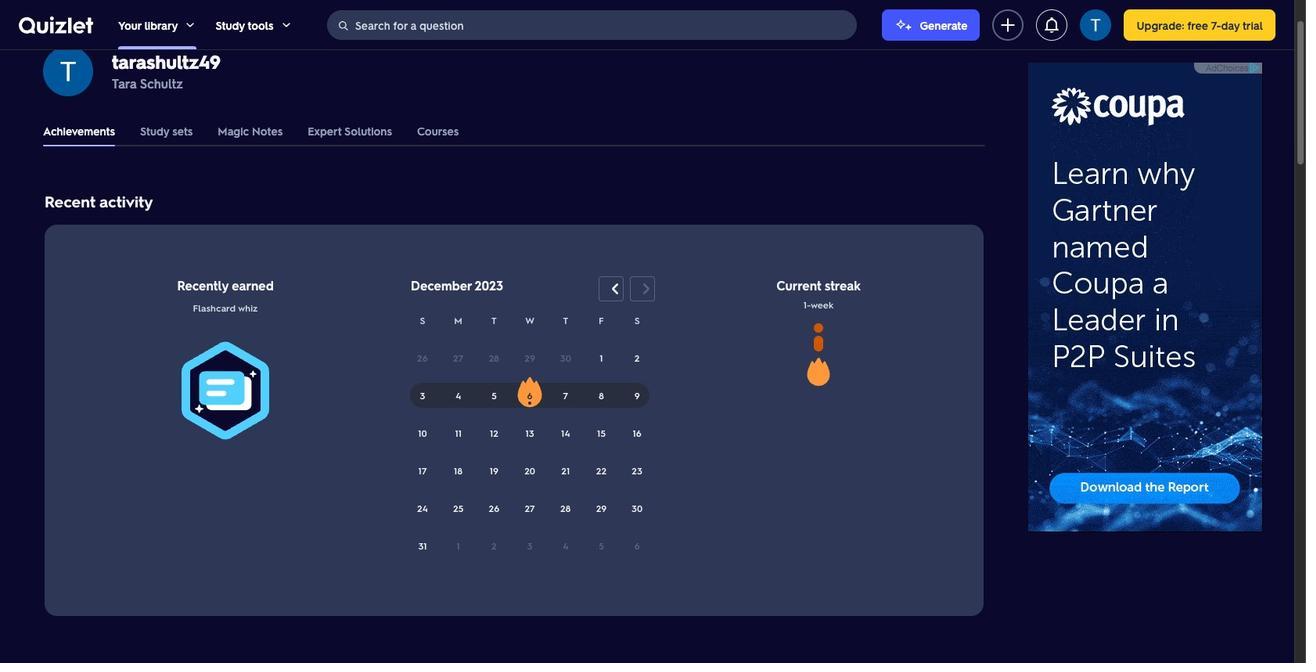 Task type: vqa. For each thing, say whether or not it's contained in the screenshot.
Study
yes



Task type: describe. For each thing, give the bounding box(es) containing it.
generate button
[[883, 9, 981, 40]]

advertisement region
[[1029, 63, 1264, 532]]

saturday element
[[635, 314, 640, 327]]

flashcard
[[193, 301, 236, 314]]

recently
[[177, 277, 229, 294]]

achievements tab
[[43, 115, 115, 146]]

current
[[777, 277, 822, 294]]

1 horizontal spatial study event image
[[805, 358, 833, 386]]

create image
[[999, 15, 1018, 34]]

trial
[[1243, 18, 1264, 32]]

wednesday element
[[526, 314, 535, 327]]

search image
[[337, 19, 350, 32]]

s for sunday element
[[420, 314, 426, 327]]

earned
[[232, 277, 274, 294]]

0 vertical spatial profile picture image
[[1081, 9, 1112, 40]]

study for study sets
[[140, 124, 169, 138]]

solutions
[[345, 124, 392, 138]]

tab list containing achievements
[[31, 115, 998, 146]]

0 horizontal spatial study event image
[[518, 377, 543, 408]]

upgrade: free 7-day trial button
[[1125, 9, 1276, 40]]

recent
[[45, 191, 95, 211]]

your
[[118, 18, 142, 32]]

courses
[[417, 124, 459, 138]]

monday element
[[454, 314, 463, 327]]

magic notes
[[218, 124, 283, 138]]

t for tuesday element
[[492, 314, 497, 327]]

generate
[[920, 18, 968, 32]]

whiz
[[238, 301, 258, 314]]

day
[[1222, 18, 1241, 32]]

sparkle image
[[895, 15, 914, 34]]

tara
[[112, 75, 137, 92]]

december
[[411, 277, 472, 294]]

tarashultz49 tara schultz
[[112, 49, 221, 92]]

tarashultz49
[[112, 49, 221, 74]]

caret left image
[[606, 280, 625, 298]]

current streak 1-week
[[777, 277, 861, 311]]

december 2023
[[411, 277, 504, 294]]

w
[[526, 314, 535, 327]]

2 quizlet image from the top
[[19, 17, 93, 34]]

s for saturday element
[[635, 314, 640, 327]]

caret right image
[[637, 280, 656, 298]]

m
[[454, 314, 463, 327]]



Task type: locate. For each thing, give the bounding box(es) containing it.
study sets
[[140, 124, 193, 138]]

study event image down week
[[805, 358, 833, 386]]

t
[[492, 314, 497, 327], [563, 314, 569, 327]]

1 horizontal spatial study
[[216, 18, 245, 32]]

2 s from the left
[[635, 314, 640, 327]]

Search text field
[[355, 10, 853, 40]]

study
[[216, 18, 245, 32], [140, 124, 169, 138]]

study for study tools
[[216, 18, 245, 32]]

free
[[1188, 18, 1209, 32]]

friday element
[[599, 314, 604, 327]]

sunday element
[[420, 314, 426, 327]]

quizlet image
[[19, 15, 93, 34], [19, 17, 93, 34]]

f
[[599, 314, 604, 327]]

1 t from the left
[[492, 314, 497, 327]]

recently earned flashcard whiz
[[177, 277, 274, 314]]

0 horizontal spatial study
[[140, 124, 169, 138]]

Search field
[[328, 10, 857, 40]]

study sets link
[[140, 115, 193, 146]]

2 t from the left
[[563, 314, 569, 327]]

upgrade: free 7-day trial
[[1137, 18, 1264, 32]]

2023
[[475, 277, 504, 294]]

0 vertical spatial study
[[216, 18, 245, 32]]

7-
[[1212, 18, 1222, 32]]

study inside button
[[216, 18, 245, 32]]

flashcard whiz image
[[168, 333, 283, 449]]

profile picture image
[[1081, 9, 1112, 40], [43, 46, 93, 96]]

recent activity
[[45, 191, 153, 211]]

expert solutions
[[308, 124, 392, 138]]

magic
[[218, 124, 249, 138]]

streak
[[825, 277, 861, 294]]

1 vertical spatial study
[[140, 124, 169, 138]]

0 horizontal spatial profile picture image
[[43, 46, 93, 96]]

1 horizontal spatial s
[[635, 314, 640, 327]]

1 horizontal spatial profile picture image
[[1081, 9, 1112, 40]]

1 s from the left
[[420, 314, 426, 327]]

0 horizontal spatial s
[[420, 314, 426, 327]]

bell image
[[1043, 15, 1062, 34]]

week
[[811, 298, 834, 311]]

study event image
[[805, 358, 833, 386], [518, 377, 543, 408]]

expert
[[308, 124, 342, 138]]

s down caret right icon
[[635, 314, 640, 327]]

1 horizontal spatial t
[[563, 314, 569, 327]]

0 horizontal spatial t
[[492, 314, 497, 327]]

s left m
[[420, 314, 426, 327]]

study tools
[[216, 18, 274, 32]]

your library
[[118, 18, 178, 32]]

study tools button
[[216, 0, 293, 49]]

december 2023 button
[[405, 276, 593, 301]]

upgrade:
[[1137, 18, 1185, 32]]

s
[[420, 314, 426, 327], [635, 314, 640, 327]]

expert solutions link
[[308, 115, 392, 146]]

tab list
[[31, 115, 998, 146]]

study event image down wednesday element
[[518, 377, 543, 408]]

study left sets
[[140, 124, 169, 138]]

caret down image
[[280, 18, 293, 31]]

t down december 2023 button
[[492, 314, 497, 327]]

tools
[[248, 18, 274, 32]]

t right wednesday element
[[563, 314, 569, 327]]

t for thursday element
[[563, 314, 569, 327]]

1 quizlet image from the top
[[19, 15, 93, 34]]

achievements
[[43, 124, 115, 138]]

activity
[[100, 191, 153, 211]]

library
[[145, 18, 178, 32]]

notes
[[252, 124, 283, 138]]

None search field
[[327, 10, 858, 40]]

1-
[[804, 298, 811, 311]]

profile picture image left tara
[[43, 46, 93, 96]]

tuesday element
[[492, 314, 497, 327]]

study left tools
[[216, 18, 245, 32]]

thursday element
[[563, 314, 569, 327]]

sets
[[172, 124, 193, 138]]

courses link
[[417, 115, 459, 146]]

caret down image
[[184, 18, 197, 31]]

magic notes link
[[218, 115, 283, 146]]

profile picture image right bell "image"
[[1081, 9, 1112, 40]]

1 vertical spatial profile picture image
[[43, 46, 93, 96]]

schultz
[[140, 75, 183, 92]]

your library button
[[118, 0, 197, 49]]



